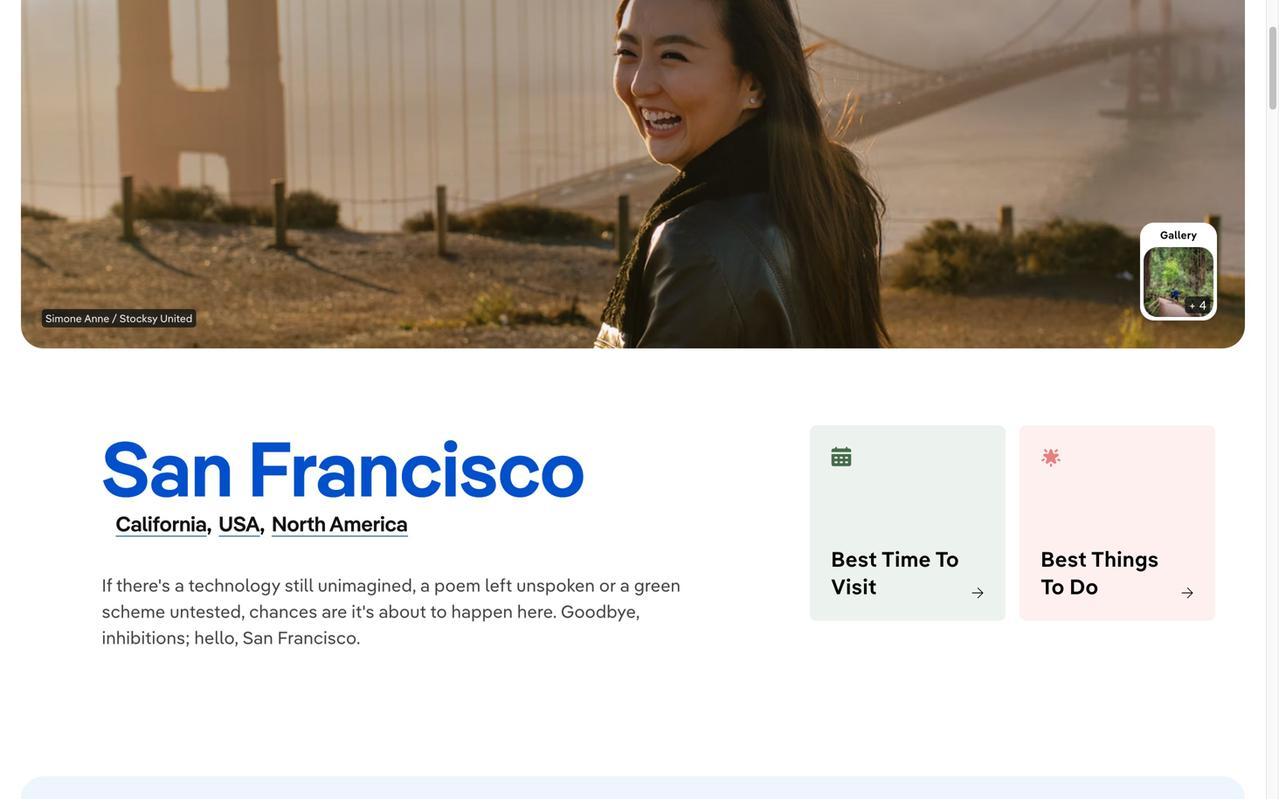 Task type: locate. For each thing, give the bounding box(es) containing it.
2 a from the left
[[420, 574, 430, 597]]

a
[[175, 574, 184, 597], [420, 574, 430, 597], [620, 574, 630, 597]]

,
[[207, 510, 212, 537], [260, 510, 265, 537]]

unspoken
[[517, 574, 595, 597]]

a left poem
[[420, 574, 430, 597]]

san
[[102, 419, 233, 517], [243, 627, 273, 649]]

to right time
[[936, 546, 960, 573]]

, left the north on the bottom
[[260, 510, 265, 537]]

to inside best things to do
[[1041, 573, 1065, 600]]

inhibitions;
[[102, 627, 190, 649]]

if there's a technology still unimagined, a poem left unspoken or a green scheme untested, chances are it's about to happen here. goodbye, inhibitions; hello, san francisco.
[[102, 574, 681, 649]]

1 vertical spatial san
[[243, 627, 273, 649]]

best up do
[[1041, 546, 1087, 573]]

francisco
[[248, 419, 586, 517]]

a right or
[[620, 574, 630, 597]]

california link
[[116, 510, 207, 537]]

to for best things to do
[[1041, 573, 1065, 600]]

best
[[831, 546, 878, 573], [1041, 546, 1087, 573]]

usa
[[219, 510, 260, 537]]

best time to visit
[[831, 546, 960, 600]]

north america link
[[272, 510, 408, 537]]

woman in front of golden gate bridge at sunrise in san francisco image
[[21, 0, 1246, 349]]

a right there's
[[175, 574, 184, 597]]

san inside san francisco california , usa , north america
[[102, 419, 233, 517]]

still
[[285, 574, 314, 597]]

0 vertical spatial san
[[102, 419, 233, 517]]

gallery
[[1161, 229, 1198, 242]]

technology
[[188, 574, 281, 597]]

0 horizontal spatial a
[[175, 574, 184, 597]]

1 horizontal spatial to
[[936, 546, 960, 573]]

1 horizontal spatial ,
[[260, 510, 265, 537]]

1 horizontal spatial best
[[1041, 546, 1087, 573]]

to down poem
[[430, 601, 447, 623]]

to
[[936, 546, 960, 573], [1041, 573, 1065, 600], [430, 601, 447, 623]]

chances
[[249, 601, 318, 623]]

0 horizontal spatial ,
[[207, 510, 212, 537]]

0 horizontal spatial san
[[102, 419, 233, 517]]

1 , from the left
[[207, 510, 212, 537]]

1 horizontal spatial san
[[243, 627, 273, 649]]

to inside best time to visit
[[936, 546, 960, 573]]

to left do
[[1041, 573, 1065, 600]]

, left usa link
[[207, 510, 212, 537]]

0 horizontal spatial to
[[430, 601, 447, 623]]

1 best from the left
[[831, 546, 878, 573]]

things
[[1092, 546, 1160, 573]]

best for visit
[[831, 546, 878, 573]]

2 horizontal spatial a
[[620, 574, 630, 597]]

goodbye,
[[561, 601, 640, 623]]

0 horizontal spatial best
[[831, 546, 878, 573]]

2 horizontal spatial to
[[1041, 573, 1065, 600]]

if
[[102, 574, 112, 597]]

4
[[1200, 298, 1207, 313]]

2 best from the left
[[1041, 546, 1087, 573]]

best inside best things to do
[[1041, 546, 1087, 573]]

america
[[330, 510, 408, 537]]

1 a from the left
[[175, 574, 184, 597]]

best up visit
[[831, 546, 878, 573]]

1 horizontal spatial a
[[420, 574, 430, 597]]

north
[[272, 510, 326, 537]]

best inside best time to visit
[[831, 546, 878, 573]]

san francisco california , usa , north america
[[102, 419, 586, 537]]



Task type: describe. For each thing, give the bounding box(es) containing it.
there's
[[116, 574, 170, 597]]

best time to visit link
[[811, 426, 1006, 622]]

california
[[116, 510, 207, 537]]

san inside if there's a technology still unimagined, a poem left unspoken or a green scheme untested, chances are it's about to happen here. goodbye, inhibitions; hello, san francisco.
[[243, 627, 273, 649]]

best things to do
[[1041, 546, 1160, 600]]

or
[[599, 574, 616, 597]]

it's
[[352, 601, 375, 623]]

happen
[[452, 601, 513, 623]]

do
[[1070, 573, 1099, 600]]

here.
[[517, 601, 557, 623]]

poem
[[434, 574, 481, 597]]

+ 4
[[1189, 298, 1207, 313]]

left
[[485, 574, 512, 597]]

best things to do link
[[1020, 426, 1216, 622]]

best for do
[[1041, 546, 1087, 573]]

+
[[1189, 298, 1197, 313]]

visit
[[831, 573, 877, 600]]

3 a from the left
[[620, 574, 630, 597]]

2 , from the left
[[260, 510, 265, 537]]

are
[[322, 601, 347, 623]]

usa link
[[219, 510, 260, 537]]

unimagined,
[[318, 574, 416, 597]]

untested,
[[170, 601, 245, 623]]

to inside if there's a technology still unimagined, a poem left unspoken or a green scheme untested, chances are it's about to happen here. goodbye, inhibitions; hello, san francisco.
[[430, 601, 447, 623]]

green
[[634, 574, 681, 597]]

hello,
[[194, 627, 238, 649]]

scheme
[[102, 601, 165, 623]]

muir woods redwood creek trail hikers image
[[1144, 247, 1214, 317]]

to for best time to visit
[[936, 546, 960, 573]]

about
[[379, 601, 426, 623]]

francisco.
[[278, 627, 361, 649]]

time
[[882, 546, 931, 573]]



Task type: vqa. For each thing, say whether or not it's contained in the screenshot.
bottommost San
yes



